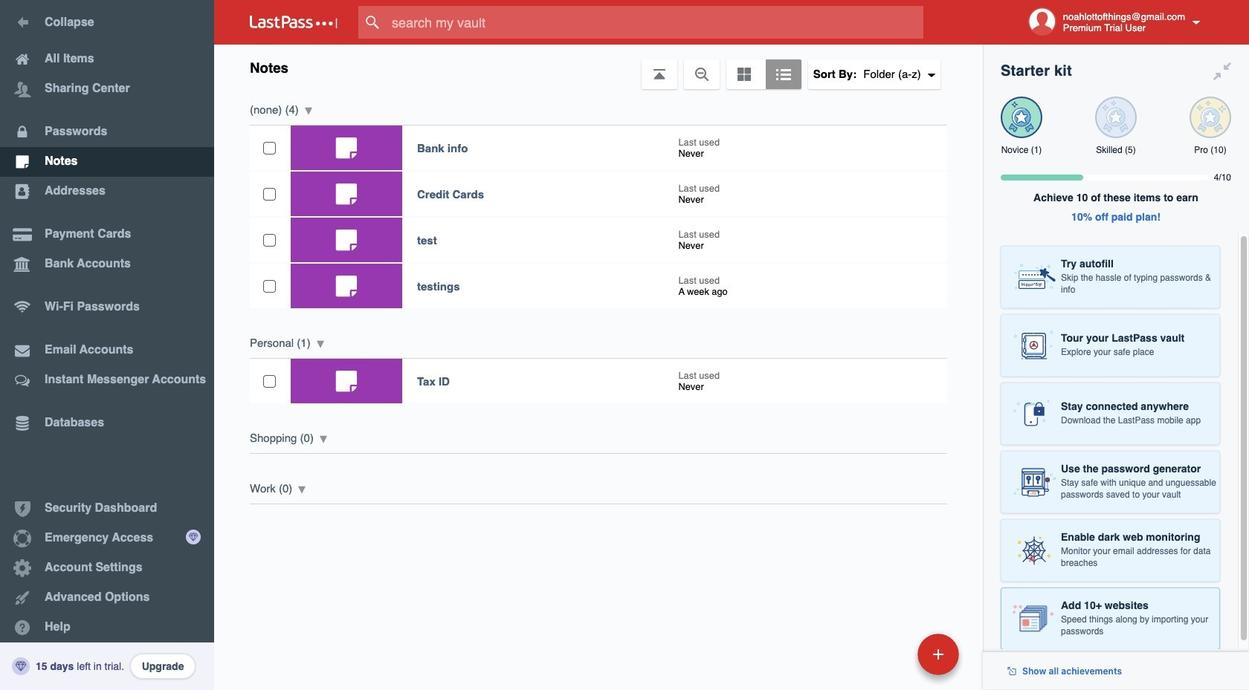 Task type: describe. For each thing, give the bounding box(es) containing it.
lastpass image
[[250, 16, 338, 29]]

Search search field
[[358, 6, 952, 39]]



Task type: locate. For each thing, give the bounding box(es) containing it.
search my vault text field
[[358, 6, 952, 39]]

vault options navigation
[[214, 45, 983, 89]]

new item navigation
[[815, 630, 968, 691]]

main navigation navigation
[[0, 0, 214, 691]]

new item element
[[815, 633, 964, 676]]



